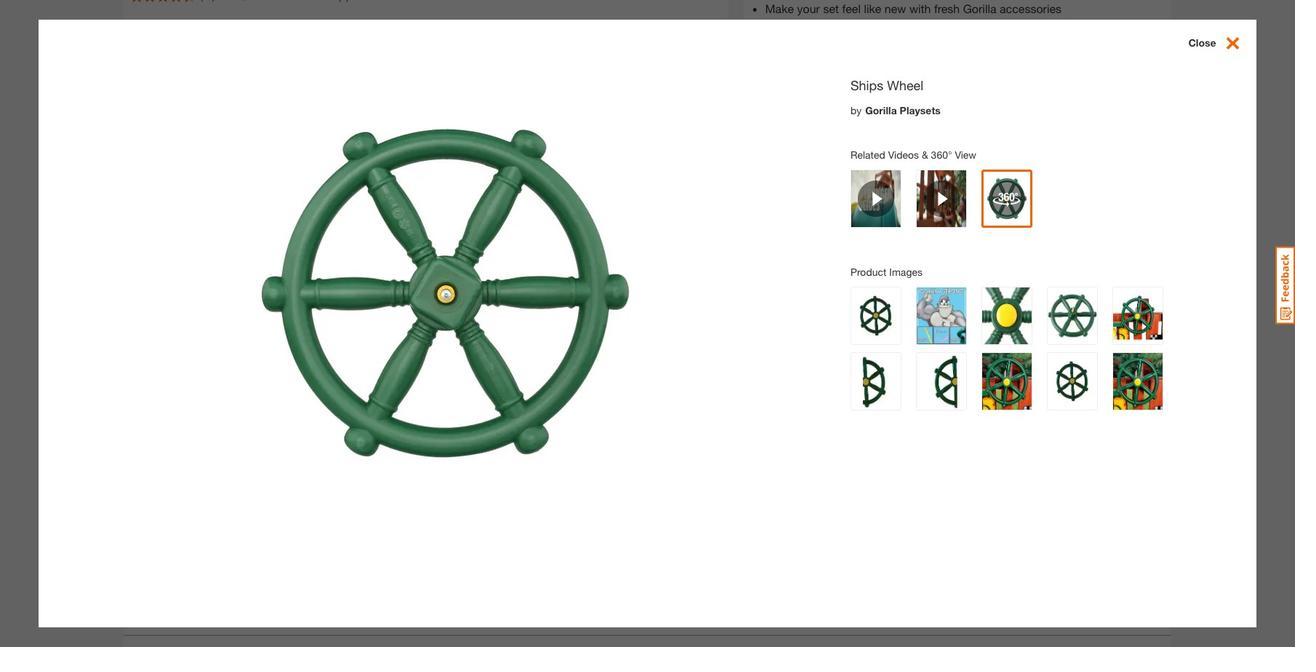Task type: locate. For each thing, give the bounding box(es) containing it.
in down the soon
[[819, 283, 827, 296]]

delivery right more
[[777, 231, 812, 243]]

0 horizontal spatial by
[[851, 104, 862, 116]]

by
[[851, 104, 862, 116], [895, 330, 906, 343]]

1 horizontal spatial &
[[922, 148, 929, 161]]

your right "schedule"
[[964, 270, 984, 283]]

feedback link image
[[1276, 246, 1296, 325]]

your left set
[[797, 2, 820, 16]]

0 vertical spatial delivery
[[777, 231, 812, 243]]

0 vertical spatial in
[[857, 19, 866, 33]]

with
[[910, 2, 931, 16]]

0 horizontal spatial gorilla
[[866, 104, 897, 116]]

add
[[931, 367, 953, 381]]

store
[[931, 417, 964, 433]]

in
[[857, 19, 866, 33], [858, 231, 866, 243], [819, 283, 827, 296]]

0 horizontal spatial to
[[858, 330, 867, 343]]

1 vertical spatial it
[[887, 330, 892, 343]]

as
[[811, 270, 822, 283], [851, 270, 863, 283]]

2 as from the left
[[851, 270, 863, 283]]

1 as from the left
[[811, 270, 822, 283]]

0 horizontal spatial your
[[797, 2, 820, 16]]

free
[[785, 417, 813, 433]]

easy
[[829, 417, 859, 433]]

make your set feel like new with fresh gorilla accessories fosters creativity in your own backyard
[[765, 2, 1062, 33]]

cart
[[971, 367, 995, 381]]

free & easy returns in store or online
[[785, 417, 1025, 433]]

returns
[[863, 417, 912, 433]]

delivery inside button
[[939, 231, 976, 243]]

close
[[1189, 36, 1217, 49]]

0 vertical spatial by
[[851, 104, 862, 116]]

in right methods
[[858, 231, 866, 243]]

available
[[906, 177, 946, 189]]

2 vertical spatial in
[[819, 283, 827, 296]]

new
[[885, 2, 907, 16]]

delivery left "details"
[[939, 231, 976, 243]]

own
[[896, 19, 918, 33]]

delivery details button
[[939, 229, 1009, 245]]

1 vertical spatial in
[[858, 231, 866, 243]]

to left get
[[858, 330, 867, 343]]

47
[[817, 330, 829, 343]]

1 vertical spatial delivery
[[939, 231, 976, 243]]

0 vertical spatial &
[[922, 148, 929, 161]]

to right add
[[956, 367, 967, 381]]

gorilla down ships wheel
[[866, 104, 897, 116]]

0 vertical spatial gorilla
[[963, 2, 997, 16]]

ships
[[851, 77, 884, 93]]

your for schedule
[[964, 270, 984, 283]]

soon
[[825, 270, 849, 283]]

add to cart button
[[854, 358, 1057, 390]]

delivery for delivery details
[[939, 231, 976, 243]]

0 horizontal spatial it
[[801, 270, 808, 283]]

product images
[[851, 265, 923, 278]]

0 vertical spatial your
[[797, 2, 820, 16]]

videos
[[889, 148, 919, 161]]

free
[[892, 200, 919, 212]]

your down like
[[870, 19, 893, 33]]

to inside button
[[956, 367, 967, 381]]

by down ships
[[851, 104, 862, 116]]

0 vertical spatial to
[[932, 97, 941, 109]]

gorilla right fresh
[[963, 2, 997, 16]]

& left 360°
[[922, 148, 929, 161]]

tomorrow
[[892, 162, 941, 174], [909, 330, 958, 343]]

1 vertical spatial gorilla
[[866, 104, 897, 116]]

gorilla inside ships wheel main content
[[866, 104, 897, 116]]

get
[[781, 270, 799, 283]]

as left the soon
[[811, 270, 822, 283]]

tomorrow up add
[[909, 330, 958, 343]]

0 vertical spatial tomorrow
[[892, 162, 941, 174]]

0 vertical spatial delivery
[[892, 138, 948, 155]]

details
[[978, 231, 1009, 243]]

delivery inside the schedule your delivery in checkout.
[[781, 283, 817, 296]]

related videos & 360° view
[[851, 148, 977, 161]]

delivery details
[[939, 231, 1009, 243]]

fresh
[[935, 2, 960, 16]]

mins
[[831, 330, 855, 343]]

delivering
[[884, 97, 929, 109]]

as up checkout. at right
[[851, 270, 863, 283]]

add to cart
[[931, 367, 995, 381]]

& right free
[[816, 417, 825, 433]]

1 horizontal spatial by
[[895, 330, 906, 343]]

1 horizontal spatial to
[[932, 97, 941, 109]]

close image
[[1217, 34, 1242, 52]]

it right "get"
[[801, 270, 808, 283]]

related
[[851, 148, 886, 161]]

tomorrow inside the delivery tomorrow 19 available
[[892, 162, 941, 174]]

& inside ships wheel main content
[[922, 148, 929, 161]]

accessories
[[1000, 2, 1062, 16]]

2 vertical spatial your
[[964, 270, 984, 283]]

online
[[985, 417, 1025, 433]]

2 horizontal spatial to
[[956, 367, 967, 381]]

1 horizontal spatial as
[[851, 270, 863, 283]]

delivery
[[777, 231, 812, 243], [781, 283, 817, 296]]

1 vertical spatial delivery
[[781, 283, 817, 296]]

2 vertical spatial to
[[956, 367, 967, 381]]

delivery down 'playsets'
[[892, 138, 948, 155]]

1 horizontal spatial gorilla
[[963, 2, 997, 16]]

0 horizontal spatial &
[[816, 417, 825, 433]]

your
[[797, 2, 820, 16], [870, 19, 893, 33], [964, 270, 984, 283]]

get
[[869, 330, 884, 343]]

delivery tomorrow 19 available
[[892, 138, 948, 189]]

in
[[916, 417, 927, 433]]

like
[[864, 2, 882, 16]]

gorilla
[[963, 2, 997, 16], [866, 104, 897, 116]]

None field
[[781, 358, 812, 389]]

0 horizontal spatial as
[[811, 270, 822, 283]]

product
[[851, 265, 887, 278]]

to right delivering
[[932, 97, 941, 109]]

it right get
[[887, 330, 892, 343]]

&
[[922, 148, 929, 161], [816, 417, 825, 433]]

set
[[823, 2, 839, 16]]

more
[[751, 231, 774, 243]]

1 horizontal spatial your
[[870, 19, 893, 33]]

by right get
[[895, 330, 906, 343]]

in inside the schedule your delivery in checkout.
[[819, 283, 827, 296]]

your inside the schedule your delivery in checkout.
[[964, 270, 984, 283]]

delivery down "get"
[[781, 283, 817, 296]]

to
[[932, 97, 941, 109], [858, 330, 867, 343], [956, 367, 967, 381]]

delivery
[[892, 138, 948, 155], [939, 231, 976, 243]]

or
[[968, 417, 981, 433]]

4.5 stars image
[[131, 0, 195, 2]]

in down feel
[[857, 19, 866, 33]]

47 mins to get it by tomorrow
[[817, 330, 958, 343]]

methods
[[815, 231, 855, 243]]

schedule your delivery in checkout.
[[781, 270, 984, 296]]

it
[[801, 270, 808, 283], [887, 330, 892, 343]]

2 horizontal spatial your
[[964, 270, 984, 283]]

more delivery methods in checkout
[[751, 231, 911, 243]]

0 vertical spatial it
[[801, 270, 808, 283]]

view
[[955, 148, 977, 161]]

tomorrow down related videos & 360° view
[[892, 162, 941, 174]]



Task type: describe. For each thing, give the bounding box(es) containing it.
backyard
[[921, 19, 969, 33]]

gorilla inside make your set feel like new with fresh gorilla accessories fosters creativity in your own backyard
[[963, 2, 997, 16]]

by gorilla playsets
[[851, 104, 941, 116]]

playsets
[[900, 104, 941, 116]]

creativity
[[808, 19, 854, 33]]

tomorrow.
[[866, 270, 915, 283]]

ships wheel
[[851, 77, 924, 93]]

checkout
[[869, 231, 911, 243]]

19
[[892, 177, 903, 189]]

get it as soon as tomorrow.
[[781, 270, 915, 283]]

wheel
[[887, 77, 924, 93]]

to for delivering
[[932, 97, 941, 109]]

in for checkout.
[[819, 283, 827, 296]]

1 vertical spatial &
[[816, 417, 825, 433]]

delivering to
[[884, 97, 944, 109]]

1 vertical spatial your
[[870, 19, 893, 33]]

close button
[[1189, 34, 1257, 54]]

schedule
[[918, 270, 961, 283]]

202409440_s01 image
[[212, 29, 648, 466]]

feel
[[842, 2, 861, 16]]

to for add
[[956, 367, 967, 381]]

in for checkout
[[858, 231, 866, 243]]

360 image
[[227, 75, 663, 512]]

checkout.
[[830, 283, 875, 296]]

your for make
[[797, 2, 820, 16]]

make
[[765, 2, 794, 16]]

delivery for delivery tomorrow 19 available
[[892, 138, 948, 155]]

1 vertical spatial tomorrow
[[909, 330, 958, 343]]

360°
[[931, 148, 952, 161]]

1 horizontal spatial it
[[887, 330, 892, 343]]

in inside make your set feel like new with fresh gorilla accessories fosters creativity in your own backyard
[[857, 19, 866, 33]]

1 vertical spatial to
[[858, 330, 867, 343]]

images
[[890, 265, 923, 278]]

by inside ships wheel main content
[[851, 104, 862, 116]]

ships wheel main content
[[0, 0, 1296, 647]]

1 vertical spatial by
[[895, 330, 906, 343]]

fosters
[[765, 19, 804, 33]]



Task type: vqa. For each thing, say whether or not it's contained in the screenshot.
Delivery Details button
yes



